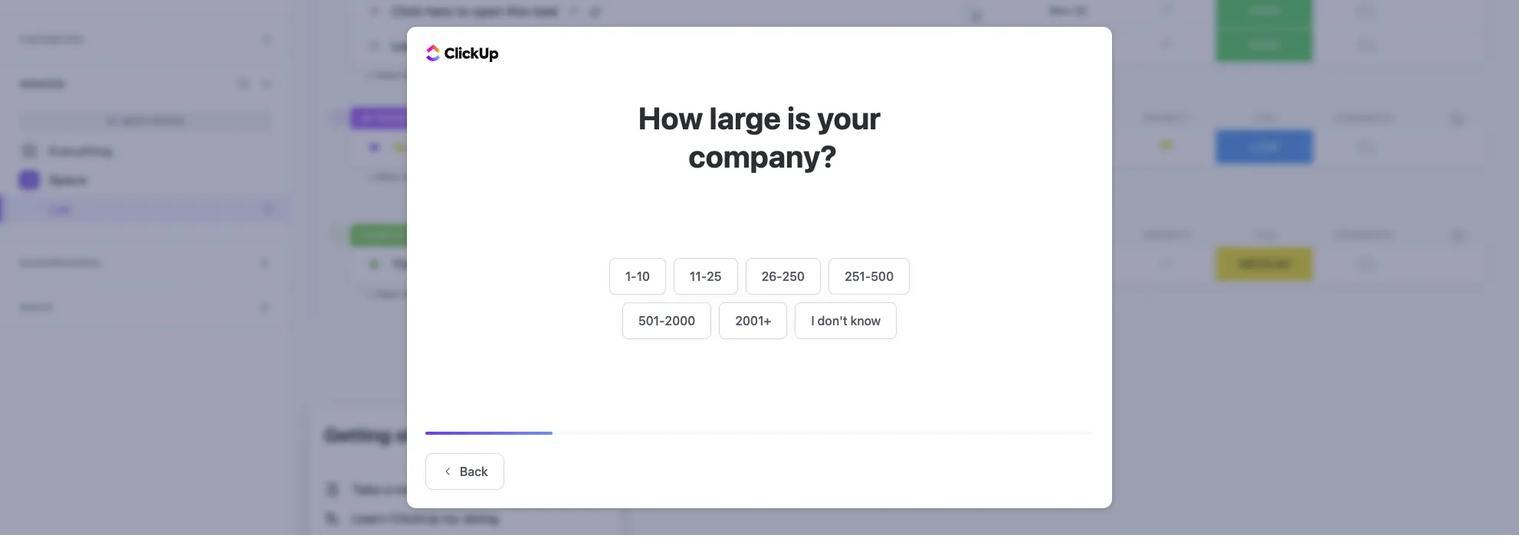 Task type: vqa. For each thing, say whether or not it's contained in the screenshot.
501-
yes



Task type: describe. For each thing, give the bounding box(es) containing it.
back button
[[425, 454, 504, 491]]

how
[[638, 100, 703, 136]]

11-25 button
[[674, 258, 738, 295]]

26-250
[[762, 269, 805, 283]]

11-
[[690, 269, 707, 283]]

251-500
[[845, 269, 894, 283]]

large
[[710, 100, 781, 136]]

2000
[[665, 314, 695, 328]]

how large is your company?
[[638, 100, 881, 174]]

26-250 button
[[745, 258, 821, 295]]

25
[[707, 269, 722, 283]]

company?
[[689, 138, 837, 174]]

251-
[[845, 269, 871, 283]]

251-500 button
[[829, 258, 910, 295]]

501-
[[638, 314, 665, 328]]



Task type: locate. For each thing, give the bounding box(es) containing it.
back
[[460, 465, 488, 479]]

clickup logo image
[[426, 45, 499, 62]]

500
[[871, 269, 894, 283]]

26-
[[762, 269, 782, 283]]

2001+
[[735, 314, 772, 328]]

i don't know button
[[795, 302, 897, 339]]

don't
[[818, 314, 848, 328]]

i
[[811, 314, 815, 328]]

is
[[787, 100, 811, 136]]

2001+ button
[[719, 302, 788, 339]]

250
[[782, 269, 805, 283]]

501-2000
[[638, 314, 695, 328]]

1-10
[[625, 269, 650, 283]]

your
[[817, 100, 881, 136]]

1-10 button
[[609, 258, 666, 295]]

10
[[637, 269, 650, 283]]

know
[[851, 314, 881, 328]]

11-25
[[690, 269, 722, 283]]

i don't know
[[811, 314, 881, 328]]

1-
[[625, 269, 637, 283]]

501-2000 button
[[622, 302, 712, 339]]



